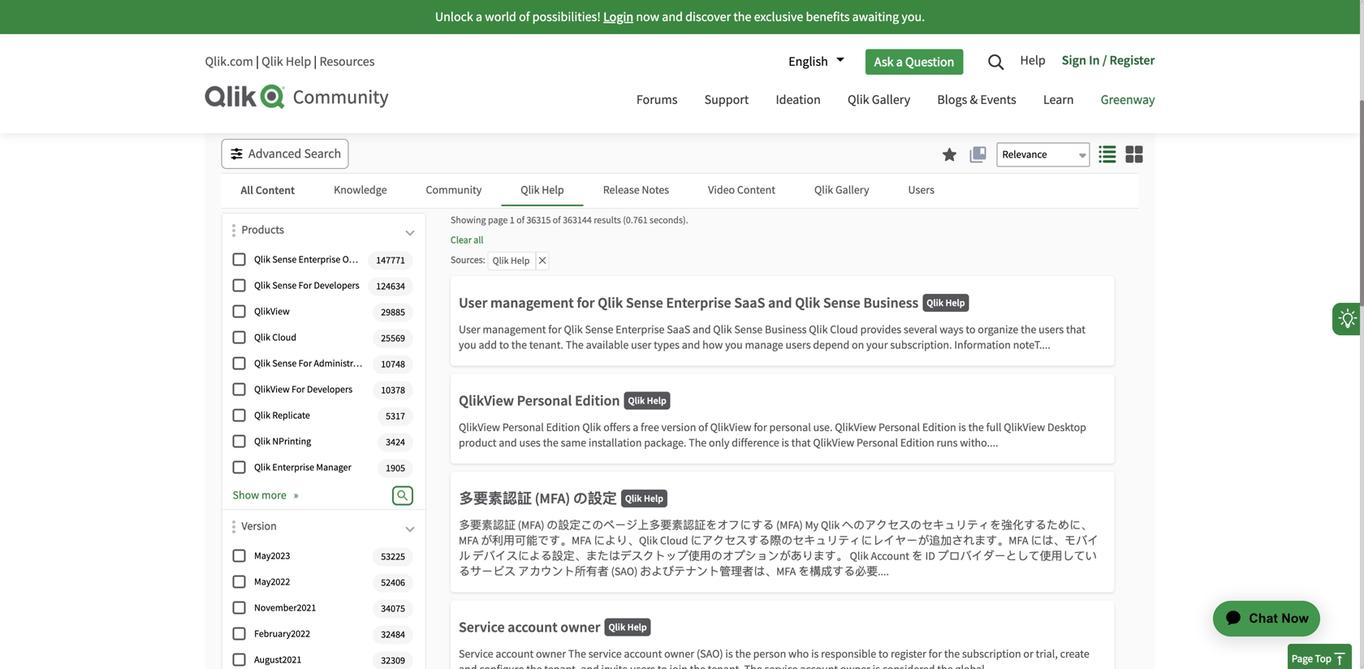 Task type: describe. For each thing, give the bounding box(es) containing it.
user for user management for qlik sense enterprise saas and qlik sense business qlik help
[[459, 294, 488, 312]]

that inside user management for qlik sense enterprise saas and qlik sense business qlik cloud provides several ways to organize the users that you add to the tenant. the available user types and how you manage users depend on your subscription. information notet....
[[1067, 323, 1086, 337]]

»
[[294, 488, 299, 503]]

exclusive
[[754, 9, 804, 25]]

help inside user management for qlik sense enterprise saas and qlik sense business qlik help
[[946, 297, 966, 309]]

global....
[[956, 663, 997, 669]]

34075
[[381, 603, 405, 615]]

10748
[[381, 358, 405, 371]]

1 horizontal spatial service
[[765, 663, 798, 669]]

the left person
[[736, 647, 751, 662]]

qlikview personal edition qlik help
[[459, 392, 667, 410]]

を
[[912, 549, 924, 564]]

for down qlik sense enterprise on windows
[[299, 280, 312, 292]]

manager
[[316, 462, 352, 474]]

the down person
[[745, 663, 763, 669]]

provides
[[861, 323, 902, 337]]

who
[[789, 647, 809, 662]]

mfa
[[459, 534, 479, 548]]

ideation button
[[764, 77, 833, 125]]

showing
[[451, 214, 486, 227]]

sources
[[451, 254, 483, 266]]

search inside button
[[304, 145, 341, 162]]

へのアクセスのセキュリティを強化するために、
[[843, 518, 1093, 533]]

sources :
[[451, 254, 486, 266]]

service for service account owner the service account owner (sao) is the person who is responsible to register for the subscription or trial, create and configure the tenant, and invite users to join the tenant. the service account owner is considered the global....
[[459, 647, 494, 662]]

desktop
[[1048, 420, 1087, 435]]

how
[[703, 338, 723, 353]]

32484
[[381, 629, 405, 641]]

help left "✕"
[[511, 255, 530, 267]]

english
[[789, 53, 829, 70]]

ask a question
[[875, 53, 955, 70]]

release
[[603, 183, 640, 197]]

notet....
[[1014, 338, 1051, 353]]

and left invite
[[581, 663, 599, 669]]

several
[[904, 323, 938, 337]]

for up the replicate
[[292, 384, 305, 396]]

が利用可能です。mfa
[[481, 534, 592, 548]]

is right who
[[812, 647, 819, 662]]

trial,
[[1036, 647, 1059, 662]]

witho....
[[961, 436, 999, 451]]

2 | from the left
[[314, 53, 317, 70]]

products button
[[242, 222, 418, 246]]

the up global....
[[945, 647, 960, 662]]

sense inside qlik sense for administrators 10748
[[273, 358, 297, 370]]

qlik.com | qlik help | resources
[[205, 53, 375, 70]]

help inside qlikview personal edition qlik help
[[647, 394, 667, 407]]

learn button
[[1032, 77, 1087, 125]]

forums
[[637, 91, 678, 108]]

and left how at the right bottom of the page
[[682, 338, 701, 353]]

account up configure
[[496, 647, 534, 662]]

the right the add
[[512, 338, 527, 353]]

1 vertical spatial users
[[786, 338, 811, 353]]

help inside "多要素認証 (mfa) の設定 qlik help"
[[644, 492, 664, 505]]

sort filter image for version
[[232, 521, 236, 534]]

account
[[871, 549, 910, 564]]

sense up depend
[[824, 294, 861, 312]]

a inside "qlikview personal edition qlik offers a free version of qlikview for personal use. qlikview personal edition is the full qlikview desktop product and uses the same installation package. the only difference is that qlikview personal edition runs witho...."
[[633, 420, 639, 435]]

register
[[1110, 52, 1156, 68]]

nprinting
[[273, 436, 311, 448]]

sense up qlik sense for developers
[[273, 254, 297, 266]]

results
[[594, 214, 621, 227]]

is up witho....
[[959, 420, 967, 435]]

knowledge
[[334, 183, 387, 197]]

help left 'sign'
[[1021, 52, 1046, 69]]

product
[[459, 436, 497, 451]]

management for user management for qlik sense enterprise saas and qlik sense business qlik cloud provides several ways to organize the users that you add to the tenant. the available user types and how you manage users depend on your subscription. information notet....
[[483, 323, 546, 337]]

:
[[483, 254, 486, 266]]

29885
[[381, 306, 405, 319]]

qlik replicate
[[254, 410, 310, 422]]

help inside button
[[542, 183, 564, 197]]

1 vertical spatial search
[[1087, 80, 1124, 97]]

types
[[654, 338, 680, 353]]

login link
[[604, 9, 634, 25]]

qlik sense for developers
[[254, 280, 360, 292]]

for inside "qlikview personal edition qlik offers a free version of qlikview for personal use. qlikview personal edition is the full qlikview desktop product and uses the same installation package. the only difference is that qlikview personal edition runs witho...."
[[754, 420, 768, 435]]

responsible
[[822, 647, 877, 662]]

&
[[971, 91, 978, 108]]

には、モバイ
[[1031, 534, 1100, 548]]

qlik gallery inside "link"
[[848, 91, 911, 108]]

may2023
[[254, 550, 290, 563]]

0 horizontal spatial on
[[343, 254, 354, 266]]

sense up available
[[585, 323, 614, 337]]

possibilities!
[[533, 9, 601, 25]]

edition left runs
[[901, 436, 935, 451]]

1 | from the left
[[256, 53, 259, 70]]

the left global....
[[938, 663, 954, 669]]

resources link
[[320, 53, 375, 70]]

qlik inside "qlikview personal edition qlik offers a free version of qlikview for personal use. qlikview personal edition is the full qlikview desktop product and uses the same installation package. the only difference is that qlikview personal edition runs witho...."
[[583, 420, 602, 435]]

qlik inside qlikview personal edition qlik help
[[628, 394, 645, 407]]

business for user management for qlik sense enterprise saas and qlik sense business qlik cloud provides several ways to organize the users that you add to the tenant. the available user types and how you manage users depend on your subscription. information notet....
[[765, 323, 807, 337]]

user management for qlik sense enterprise saas and qlik sense business qlik cloud provides several ways to organize the users that you add to the tenant. the available user types and how you manage users depend on your subscription. information notet....
[[459, 323, 1086, 353]]

community button
[[407, 174, 502, 206]]

awaiting
[[853, 9, 900, 25]]

qlikview personal edition link
[[459, 392, 620, 418]]

to left register
[[879, 647, 889, 662]]

business for user management for qlik sense enterprise saas and qlik sense business qlik help
[[864, 294, 919, 312]]

of right the world in the top left of the page
[[519, 9, 530, 25]]

プロバイダーとして使用してい
[[938, 549, 1097, 564]]

for inside user management for qlik sense enterprise saas and qlik sense business qlik cloud provides several ways to organize the users that you add to the tenant. the available user types and how you manage users depend on your subscription. information notet....
[[549, 323, 562, 337]]

にアクセスする際のセキュリティにレイヤーが追加されます。mfa
[[691, 534, 1029, 548]]

sign in / register
[[1063, 52, 1156, 68]]

1905
[[386, 462, 405, 475]]

help left resources on the left top
[[286, 53, 311, 70]]

all content
[[241, 183, 295, 197]]

is left person
[[726, 647, 733, 662]]

account up the tenant,
[[508, 618, 558, 637]]

advanced search
[[249, 145, 341, 162]]

benefits
[[806, 9, 850, 25]]

1 vertical spatial community
[[293, 85, 389, 110]]

enterprise up how at the right bottom of the page
[[667, 294, 732, 312]]

login
[[604, 9, 634, 25]]

subscription.
[[891, 338, 953, 353]]

show
[[233, 488, 259, 503]]

tenant. inside service account owner the service account owner (sao) is the person who is responsible to register for the subscription or trial, create and configure the tenant, and invite users to join the tenant. the service account owner is considered the global....
[[708, 663, 742, 669]]

1 vertical spatial qlik gallery
[[815, 183, 870, 197]]

page top
[[1293, 652, 1332, 666]]

1 vertical spatial gallery
[[836, 183, 870, 197]]

多要素認証 for の設定このページ上多要素認証をオフにする
[[459, 518, 516, 533]]

多要素認証 for の設定
[[459, 490, 532, 508]]

0 vertical spatial developers
[[314, 280, 360, 292]]

user management for qlik sense enterprise saas and qlik sense business link
[[459, 294, 919, 320]]

in
[[1090, 52, 1101, 68]]

1
[[510, 214, 515, 227]]

account up invite
[[624, 647, 662, 662]]

version
[[242, 519, 277, 534]]

personal
[[770, 420, 811, 435]]

is down personal
[[782, 436, 790, 451]]

video content
[[709, 183, 776, 197]]

is down responsible on the bottom of the page
[[873, 663, 881, 669]]

enterprise down "nprinting"
[[273, 462, 314, 474]]

available
[[586, 338, 629, 353]]

enterprise inside user management for qlik sense enterprise saas and qlik sense business qlik cloud provides several ways to organize the users that you add to the tenant. the available user types and how you manage users depend on your subscription. information notet....
[[616, 323, 665, 337]]

enterprise down products button
[[299, 254, 341, 266]]

greenway
[[1102, 91, 1156, 108]]

cloud inside user management for qlik sense enterprise saas and qlik sense business qlik cloud provides several ways to organize the users that you add to the tenant. the available user types and how you manage users depend on your subscription. information notet....
[[831, 323, 859, 337]]

52406
[[381, 577, 405, 589]]

events
[[981, 91, 1017, 108]]

edition up same
[[546, 420, 580, 435]]

0 horizontal spatial cloud
[[273, 332, 297, 344]]

same
[[561, 436, 587, 451]]

the inside user management for qlik sense enterprise saas and qlik sense business qlik cloud provides several ways to organize the users that you add to the tenant. the available user types and how you manage users depend on your subscription. information notet....
[[566, 338, 584, 353]]

qlik inside "多要素認証 (mfa) の設定 qlik help"
[[625, 492, 642, 505]]

administrators
[[314, 358, 374, 370]]

デバイスによる設定、またはデスクトップ使用のオプションがあります。
[[473, 549, 848, 564]]

on inside user management for qlik sense enterprise saas and qlik sense business qlik cloud provides several ways to organize the users that you add to the tenant. the available user types and how you manage users depend on your subscription. information notet....
[[852, 338, 865, 353]]

id
[[926, 549, 936, 564]]

qlik nprinting
[[254, 436, 311, 448]]

to right ways
[[966, 323, 976, 337]]

blogs
[[938, 91, 968, 108]]

clear
[[451, 234, 472, 247]]

free
[[641, 420, 660, 435]]

unlock a world of possibilities! login now and discover the exclusive benefits awaiting you.
[[435, 9, 926, 25]]

greenway link
[[1089, 77, 1168, 125]]



Task type: vqa. For each thing, say whether or not it's contained in the screenshot.
Queen inside the 'At the end of November we travelled to Queen Mary University London to teach students about Qlik Sense.'
no



Task type: locate. For each thing, give the bounding box(es) containing it.
2 sort filter image from the top
[[232, 521, 236, 534]]

community inside button
[[426, 183, 482, 197]]

content for video content
[[738, 183, 776, 197]]

uses
[[520, 436, 541, 451]]

sign in / register link
[[1054, 46, 1156, 77]]

the right the uses
[[543, 436, 559, 451]]

business up the provides
[[864, 294, 919, 312]]

るサービス
[[459, 565, 516, 579]]

sense down qlik sense enterprise on windows
[[273, 280, 297, 292]]

users left depend
[[786, 338, 811, 353]]

1 horizontal spatial users
[[786, 338, 811, 353]]

developers down qlik sense enterprise on windows
[[314, 280, 360, 292]]

0 vertical spatial qlik help
[[521, 183, 564, 197]]

0 horizontal spatial users
[[630, 663, 656, 669]]

business inside user management for qlik sense enterprise saas and qlik sense business qlik cloud provides several ways to organize the users that you add to the tenant. the available user types and how you manage users depend on your subscription. information notet....
[[765, 323, 807, 337]]

content for all content
[[256, 183, 295, 197]]

developers
[[314, 280, 360, 292], [307, 384, 353, 396]]

1 vertical spatial developers
[[307, 384, 353, 396]]

1 horizontal spatial size image
[[1127, 146, 1144, 163]]

search down sign in / register link
[[1087, 80, 1124, 97]]

service account owner qlik help
[[459, 618, 647, 637]]

that right organize
[[1067, 323, 1086, 337]]

for right register
[[929, 647, 943, 662]]

and
[[662, 9, 683, 25], [769, 294, 793, 312], [693, 323, 711, 337], [682, 338, 701, 353], [499, 436, 517, 451], [459, 663, 477, 669], [581, 663, 599, 669]]

(mfa) left my at the bottom of the page
[[777, 518, 803, 533]]

help inside the service account owner qlik help
[[628, 621, 647, 634]]

0 horizontal spatial you
[[459, 338, 477, 353]]

learn
[[1044, 91, 1075, 108]]

1 vertical spatial business
[[765, 323, 807, 337]]

0 vertical spatial tenant.
[[530, 338, 564, 353]]

1 you from the left
[[459, 338, 477, 353]]

1 horizontal spatial saas
[[735, 294, 766, 312]]

1 vertical spatial that
[[792, 436, 811, 451]]

0 horizontal spatial business
[[765, 323, 807, 337]]

0 vertical spatial service
[[589, 647, 622, 662]]

0 vertical spatial (sao)
[[611, 565, 638, 579]]

0 horizontal spatial (sao)
[[611, 565, 638, 579]]

saas up the types
[[667, 323, 691, 337]]

help up the 36315
[[542, 183, 564, 197]]

service
[[459, 618, 505, 637], [459, 647, 494, 662]]

1 vertical spatial user
[[459, 323, 481, 337]]

tenant. inside user management for qlik sense enterprise saas and qlik sense business qlik cloud provides several ways to organize the users that you add to the tenant. the available user types and how you manage users depend on your subscription. information notet....
[[530, 338, 564, 353]]

edition up runs
[[923, 420, 957, 435]]

cloud up qlik sense for administrators 10748
[[273, 332, 297, 344]]

version
[[662, 420, 697, 435]]

size image
[[1100, 146, 1117, 163], [1127, 146, 1144, 163]]

qlikview
[[254, 306, 290, 318], [254, 384, 290, 396], [459, 392, 514, 410], [459, 420, 500, 435], [711, 420, 752, 435], [835, 420, 877, 435], [1004, 420, 1046, 435], [814, 436, 855, 451]]

and right now
[[662, 9, 683, 25]]

now
[[636, 9, 660, 25]]

1 vertical spatial a
[[897, 53, 903, 70]]

video content button
[[689, 174, 795, 206]]

video
[[709, 183, 735, 197]]

of inside "qlikview personal edition qlik offers a free version of qlikview for personal use. qlikview personal edition is the full qlikview desktop product and uses the same installation package. the only difference is that qlikview personal edition runs witho...."
[[699, 420, 708, 435]]

2 vertical spatial search
[[304, 145, 341, 162]]

for inside service account owner the service account owner (sao) is the person who is responsible to register for the subscription or trial, create and configure the tenant, and invite users to join the tenant. the service account owner is considered the global....
[[929, 647, 943, 662]]

help up invite
[[628, 621, 647, 634]]

to right the add
[[500, 338, 509, 353]]

ideation
[[776, 91, 821, 108]]

menu bar containing forums
[[625, 77, 1168, 125]]

the left only
[[689, 436, 707, 451]]

1 vertical spatial qlik help
[[493, 255, 530, 267]]

invite
[[602, 663, 628, 669]]

content inside button
[[256, 183, 295, 197]]

content inside 'button'
[[738, 183, 776, 197]]

help up の設定このページ上多要素認証をオフにする
[[644, 492, 664, 505]]

products
[[242, 223, 284, 237]]

search right advanced
[[304, 145, 341, 162]]

advanced
[[249, 145, 302, 162]]

0 vertical spatial search
[[1106, 50, 1144, 67]]

classic
[[1000, 50, 1037, 67]]

1 vertical spatial on
[[852, 338, 865, 353]]

of right the 36315
[[553, 214, 561, 227]]

0 horizontal spatial gallery
[[836, 183, 870, 197]]

3424
[[386, 436, 405, 449]]

53225
[[381, 551, 405, 563]]

(mfa) for の設定このページ上多要素認証をオフにする
[[518, 518, 545, 533]]

2 user from the top
[[459, 323, 481, 337]]

(sao) down 'により、qlik'
[[611, 565, 638, 579]]

account down who
[[801, 663, 839, 669]]

1 vertical spatial service
[[765, 663, 798, 669]]

all
[[241, 183, 253, 197]]

0 horizontal spatial saas
[[667, 323, 691, 337]]

1 vertical spatial service
[[459, 647, 494, 662]]

qlik inside qlik gallery "link"
[[848, 91, 870, 108]]

help up ways
[[946, 297, 966, 309]]

saas up user management for qlik sense enterprise saas and qlik sense business qlik cloud provides several ways to organize the users that you add to the tenant. the available user types and how you manage users depend on your subscription. information notet....
[[735, 294, 766, 312]]

seconds)
[[650, 214, 686, 227]]

question
[[906, 53, 955, 70]]

page
[[488, 214, 508, 227]]

| right qlik.com
[[256, 53, 259, 70]]

| right the qlik help link
[[314, 53, 317, 70]]

qlik inside user management for qlik sense enterprise saas and qlik sense business qlik help
[[927, 297, 944, 309]]

1 size image from the left
[[1100, 146, 1117, 163]]

for inside qlik sense for administrators 10748
[[299, 358, 312, 370]]

register
[[891, 647, 927, 662]]

qlik inside qlik help button
[[521, 183, 540, 197]]

1 horizontal spatial that
[[1067, 323, 1086, 337]]

1 horizontal spatial content
[[738, 183, 776, 197]]

0 vertical spatial user
[[459, 294, 488, 312]]

0 vertical spatial management
[[491, 294, 574, 312]]

2 horizontal spatial users
[[1039, 323, 1065, 337]]

and inside "qlikview personal edition qlik offers a free version of qlikview for personal use. qlikview personal edition is the full qlikview desktop product and uses the same installation package. the only difference is that qlikview personal edition runs witho...."
[[499, 436, 517, 451]]

for up the qlikview for developers at the left
[[299, 358, 312, 370]]

1 多要素認証 from the top
[[459, 490, 532, 508]]

top
[[1316, 652, 1332, 666]]

search right in
[[1106, 50, 1144, 67]]

on left windows
[[343, 254, 354, 266]]

2 vertical spatial community
[[426, 183, 482, 197]]

help link
[[1021, 46, 1054, 77]]

2 size image from the left
[[1127, 146, 1144, 163]]

developers down qlik sense for administrators 10748
[[307, 384, 353, 396]]

qlikview for developers
[[254, 384, 353, 396]]

1 vertical spatial 多要素認証
[[459, 518, 516, 533]]

and up user management for qlik sense enterprise saas and qlik sense business qlik cloud provides several ways to organize the users that you add to the tenant. the available user types and how you manage users depend on your subscription. information notet....
[[769, 294, 793, 312]]

service for service account owner qlik help
[[459, 618, 505, 637]]

edition up offers
[[575, 392, 620, 410]]

content right all
[[256, 183, 295, 197]]

0 horizontal spatial content
[[256, 183, 295, 197]]

application
[[1184, 582, 1341, 656]]

a left free
[[633, 420, 639, 435]]

cloud inside 多要素認証 (mfa) の設定このページ上多要素認証をオフにする (mfa) my qlik へのアクセスのセキュリティを強化するために、 mfa が利用可能です。mfa により、qlik cloud にアクセスする際のセキュリティにレイヤーが追加されます。mfa には、モバイ ル デバイスによる設定、またはデスクトップ使用のオプションがあります。 qlik account を id プロバイダーとして使用してい るサービス アカウント所有者 (sao) およびテナント管理者は、mfa を構成する必要....
[[661, 534, 689, 548]]

a
[[476, 9, 483, 25], [897, 53, 903, 70], [633, 420, 639, 435]]

the inside "qlikview personal edition qlik offers a free version of qlikview for personal use. qlikview personal edition is the full qlikview desktop product and uses the same installation package. the only difference is that qlikview personal edition runs witho...."
[[689, 436, 707, 451]]

sort filter image
[[232, 224, 236, 237], [232, 521, 236, 534]]

the right join
[[690, 663, 706, 669]]

qlik image
[[205, 84, 286, 109]]

0 vertical spatial that
[[1067, 323, 1086, 337]]

0 horizontal spatial a
[[476, 9, 483, 25]]

may2022
[[254, 576, 290, 589]]

qlik inside qlik sense for administrators 10748
[[254, 358, 271, 370]]

english button
[[781, 48, 845, 76]]

users right invite
[[630, 663, 656, 669]]

0 vertical spatial qlik gallery
[[848, 91, 911, 108]]

a for ask
[[897, 53, 903, 70]]

0 vertical spatial users
[[1039, 323, 1065, 337]]

.
[[686, 214, 689, 227]]

2 horizontal spatial cloud
[[831, 323, 859, 337]]

management for user management for qlik sense enterprise saas and qlik sense business qlik help
[[491, 294, 574, 312]]

gallery inside "link"
[[872, 91, 911, 108]]

for
[[299, 280, 312, 292], [577, 294, 595, 312], [549, 323, 562, 337], [299, 358, 312, 370], [292, 384, 305, 396], [754, 420, 768, 435], [929, 647, 943, 662]]

/
[[1103, 52, 1108, 68]]

replicate
[[273, 410, 310, 422]]

saas inside user management for qlik sense enterprise saas and qlik sense business qlik cloud provides several ways to organize the users that you add to the tenant. the available user types and how you manage users depend on your subscription. information notet....
[[667, 323, 691, 337]]

business up 'manage'
[[765, 323, 807, 337]]

qlik inside the service account owner qlik help
[[609, 621, 626, 634]]

depend
[[814, 338, 850, 353]]

service account owner link
[[459, 618, 601, 645]]

の設定このページ上多要素認証をオフにする
[[547, 518, 775, 533]]

world
[[485, 9, 517, 25]]

that down personal
[[792, 436, 811, 451]]

(sao) left person
[[697, 647, 724, 662]]

notes
[[642, 183, 670, 197]]

1 horizontal spatial business
[[864, 294, 919, 312]]

qlik help inside button
[[521, 183, 564, 197]]

(sao) inside service account owner the service account owner (sao) is the person who is responsible to register for the subscription or trial, create and configure the tenant, and invite users to join the tenant. the service account owner is considered the global....
[[697, 647, 724, 662]]

(mfa) for の設定
[[535, 490, 571, 508]]

windows
[[356, 254, 393, 266]]

you.
[[902, 9, 926, 25]]

a left the world in the top left of the page
[[476, 9, 483, 25]]

1 horizontal spatial cloud
[[661, 534, 689, 548]]

1 user from the top
[[459, 294, 488, 312]]

1 horizontal spatial on
[[852, 338, 865, 353]]

you right how at the right bottom of the page
[[726, 338, 743, 353]]

saas for user management for qlik sense enterprise saas and qlik sense business qlik help
[[735, 294, 766, 312]]

for up "difference"
[[754, 420, 768, 435]]

1 horizontal spatial (sao)
[[697, 647, 724, 662]]

content right video
[[738, 183, 776, 197]]

qlik help up the 36315
[[521, 183, 564, 197]]

1 service from the top
[[459, 618, 505, 637]]

the up witho....
[[969, 420, 985, 435]]

considered
[[883, 663, 936, 669]]

の設定
[[573, 490, 617, 508]]

and up how at the right bottom of the page
[[693, 323, 711, 337]]

you left the add
[[459, 338, 477, 353]]

users up notet....
[[1039, 323, 1065, 337]]

show more »
[[233, 488, 299, 503]]

1 horizontal spatial you
[[726, 338, 743, 353]]

1 horizontal spatial gallery
[[872, 91, 911, 108]]

1 horizontal spatial community
[[426, 183, 482, 197]]

more
[[262, 488, 287, 503]]

1 vertical spatial tenant.
[[708, 663, 742, 669]]

0 horizontal spatial size image
[[1100, 146, 1117, 163]]

アカウント所有者
[[518, 565, 609, 579]]

users
[[1039, 323, 1065, 337], [786, 338, 811, 353], [630, 663, 656, 669]]

to left join
[[658, 663, 668, 669]]

多要素認証 (mfa) の設定 link
[[459, 490, 617, 516]]

management up the add
[[483, 323, 546, 337]]

2 horizontal spatial a
[[897, 53, 903, 70]]

help up free
[[647, 394, 667, 407]]

cloud down の設定このページ上多要素認証をオフにする
[[661, 534, 689, 548]]

0 vertical spatial on
[[343, 254, 354, 266]]

2 vertical spatial a
[[633, 420, 639, 435]]

user inside user management for qlik sense enterprise saas and qlik sense business qlik cloud provides several ways to organize the users that you add to the tenant. the available user types and how you manage users depend on your subscription. information notet....
[[459, 323, 481, 337]]

subscription
[[963, 647, 1022, 662]]

sense up 'manage'
[[735, 323, 763, 337]]

person
[[754, 647, 787, 662]]

2 vertical spatial users
[[630, 663, 656, 669]]

search
[[1106, 50, 1144, 67], [1087, 80, 1124, 97], [304, 145, 341, 162]]

0 vertical spatial a
[[476, 9, 483, 25]]

多要素認証 inside 多要素認証 (mfa) の設定このページ上多要素認証をオフにする (mfa) my qlik へのアクセスのセキュリティを強化するために、 mfa が利用可能です。mfa により、qlik cloud にアクセスする際のセキュリティにレイヤーが追加されます。mfa には、モバイ ル デバイスによる設定、またはデスクトップ使用のオプションがあります。 qlik account を id プロバイダーとして使用してい るサービス アカウント所有者 (sao) およびテナント管理者は、mfa を構成する必要....
[[459, 518, 516, 533]]

the left available
[[566, 338, 584, 353]]

users inside service account owner the service account owner (sao) is the person who is responsible to register for the subscription or trial, create and configure the tenant, and invite users to join the tenant. the service account owner is considered the global....
[[630, 663, 656, 669]]

0 vertical spatial service
[[459, 618, 505, 637]]

1 horizontal spatial tenant.
[[708, 663, 742, 669]]

2 you from the left
[[726, 338, 743, 353]]

sort filter image for products
[[232, 224, 236, 237]]

users
[[909, 183, 935, 197]]

for up available
[[577, 294, 595, 312]]

service up invite
[[589, 647, 622, 662]]

of right version
[[699, 420, 708, 435]]

|
[[256, 53, 259, 70], [314, 53, 317, 70]]

147771
[[376, 254, 405, 267]]

0 vertical spatial community
[[1040, 50, 1104, 67]]

1 vertical spatial sort filter image
[[232, 521, 236, 534]]

management inside user management for qlik sense enterprise saas and qlik sense business qlik cloud provides several ways to organize the users that you add to the tenant. the available user types and how you manage users depend on your subscription. information notet....
[[483, 323, 546, 337]]

sort filter image left products
[[232, 224, 236, 237]]

qlik gallery link
[[836, 77, 923, 125]]

the up notet....
[[1021, 323, 1037, 337]]

1 vertical spatial management
[[483, 323, 546, 337]]

of
[[519, 9, 530, 25], [517, 214, 525, 227], [553, 214, 561, 227], [699, 420, 708, 435]]

service account owner the service account owner (sao) is the person who is responsible to register for the subscription or trial, create and configure the tenant, and invite users to join the tenant. the service account owner is considered the global....
[[459, 647, 1090, 669]]

2 service from the top
[[459, 647, 494, 662]]

0 vertical spatial gallery
[[872, 91, 911, 108]]

saas for user management for qlik sense enterprise saas and qlik sense business qlik cloud provides several ways to organize the users that you add to the tenant. the available user types and how you manage users depend on your subscription. information notet....
[[667, 323, 691, 337]]

cloud up depend
[[831, 323, 859, 337]]

version button
[[242, 518, 418, 543]]

0 vertical spatial saas
[[735, 294, 766, 312]]

1 sort filter image from the top
[[232, 224, 236, 237]]

0 horizontal spatial community
[[293, 85, 389, 110]]

0 vertical spatial 多要素認証
[[459, 490, 532, 508]]

qlik gallery down ask
[[848, 91, 911, 108]]

0 horizontal spatial tenant.
[[530, 338, 564, 353]]

use classic community search link
[[977, 50, 1144, 67]]

the left the tenant,
[[527, 663, 542, 669]]

and left configure
[[459, 663, 477, 669]]

0 horizontal spatial that
[[792, 436, 811, 451]]

sense up user
[[626, 294, 664, 312]]

qlik
[[262, 53, 283, 70], [848, 91, 870, 108], [521, 183, 540, 197], [815, 183, 834, 197], [254, 254, 271, 266], [493, 255, 509, 267], [254, 280, 271, 292], [598, 294, 623, 312], [796, 294, 821, 312], [927, 297, 944, 309], [564, 323, 583, 337], [714, 323, 732, 337], [809, 323, 828, 337], [254, 332, 271, 344], [254, 358, 271, 370], [628, 394, 645, 407], [254, 410, 271, 422], [583, 420, 602, 435], [254, 436, 271, 448], [254, 462, 271, 474], [625, 492, 642, 505], [821, 518, 840, 533], [850, 549, 869, 564], [609, 621, 626, 634]]

0 horizontal spatial service
[[589, 647, 622, 662]]

service inside service account owner the service account owner (sao) is the person who is responsible to register for the subscription or trial, create and configure the tenant, and invite users to join the tenant. the service account owner is considered the global....
[[459, 647, 494, 662]]

1 horizontal spatial |
[[314, 53, 317, 70]]

for up qlikview personal edition qlik help
[[549, 323, 562, 337]]

(sao) inside 多要素認証 (mfa) の設定このページ上多要素認証をオフにする (mfa) my qlik へのアクセスのセキュリティを強化するために、 mfa が利用可能です。mfa により、qlik cloud にアクセスする際のセキュリティにレイヤーが追加されます。mfa には、モバイ ル デバイスによる設定、またはデスクトップ使用のオプションがあります。 qlik account を id プロバイダーとして使用してい るサービス アカウント所有者 (sao) およびテナント管理者は、mfa を構成する必要....
[[611, 565, 638, 579]]

sort filter image left version
[[232, 521, 236, 534]]

0 horizontal spatial |
[[256, 53, 259, 70]]

user for user management for qlik sense enterprise saas and qlik sense business qlik cloud provides several ways to organize the users that you add to the tenant. the available user types and how you manage users depend on your subscription. information notet....
[[459, 323, 481, 337]]

0 vertical spatial business
[[864, 294, 919, 312]]

0 vertical spatial sort filter image
[[232, 224, 236, 237]]

gallery left users
[[836, 183, 870, 197]]

1 content from the left
[[256, 183, 295, 197]]

sense down qlik cloud
[[273, 358, 297, 370]]

february2022
[[254, 628, 310, 641]]

qlik help right :
[[493, 255, 530, 267]]

user
[[459, 294, 488, 312], [459, 323, 481, 337]]

1 vertical spatial (sao)
[[697, 647, 724, 662]]

sense
[[273, 254, 297, 266], [273, 280, 297, 292], [626, 294, 664, 312], [824, 294, 861, 312], [585, 323, 614, 337], [735, 323, 763, 337], [273, 358, 297, 370]]

ask
[[875, 53, 894, 70]]

the right discover
[[734, 9, 752, 25]]

a for unlock
[[476, 9, 483, 25]]

gallery down ask
[[872, 91, 911, 108]]

2 多要素認証 from the top
[[459, 518, 516, 533]]

enterprise up user
[[616, 323, 665, 337]]

knowledge button
[[315, 174, 407, 206]]

user down the sources :
[[459, 294, 488, 312]]

2 horizontal spatial community
[[1040, 50, 1104, 67]]

✕
[[539, 255, 546, 267]]

1 horizontal spatial a
[[633, 420, 639, 435]]

discover
[[686, 9, 731, 25]]

1 vertical spatial saas
[[667, 323, 691, 337]]

5317
[[386, 410, 405, 423]]

of right 1
[[517, 214, 525, 227]]

package.
[[645, 436, 687, 451]]

management down "✕"
[[491, 294, 574, 312]]

qlik.com
[[205, 53, 253, 70]]

多要素認証 (mfa) の設定 qlik help
[[459, 490, 664, 508]]

on left your
[[852, 338, 865, 353]]

page
[[1293, 652, 1314, 666]]

the up the tenant,
[[569, 647, 587, 662]]

that inside "qlikview personal edition qlik offers a free version of qlikview for personal use. qlikview personal edition is the full qlikview desktop product and uses the same installation package. the only difference is that qlikview personal edition runs witho...."
[[792, 436, 811, 451]]

2 content from the left
[[738, 183, 776, 197]]

user up the add
[[459, 323, 481, 337]]

多要素認証 (mfa) の設定このページ上多要素認証をオフにする (mfa) my qlik へのアクセスのセキュリティを強化するために、 mfa が利用可能です。mfa により、qlik cloud にアクセスする際のセキュリティにレイヤーが追加されます。mfa には、モバイ ル デバイスによる設定、またはデスクトップ使用のオプションがあります。 qlik account を id プロバイダーとして使用してい るサービス アカウント所有者 (sao) およびテナント管理者は、mfa を構成する必要....
[[459, 518, 1100, 579]]

menu bar
[[625, 77, 1168, 125]]



